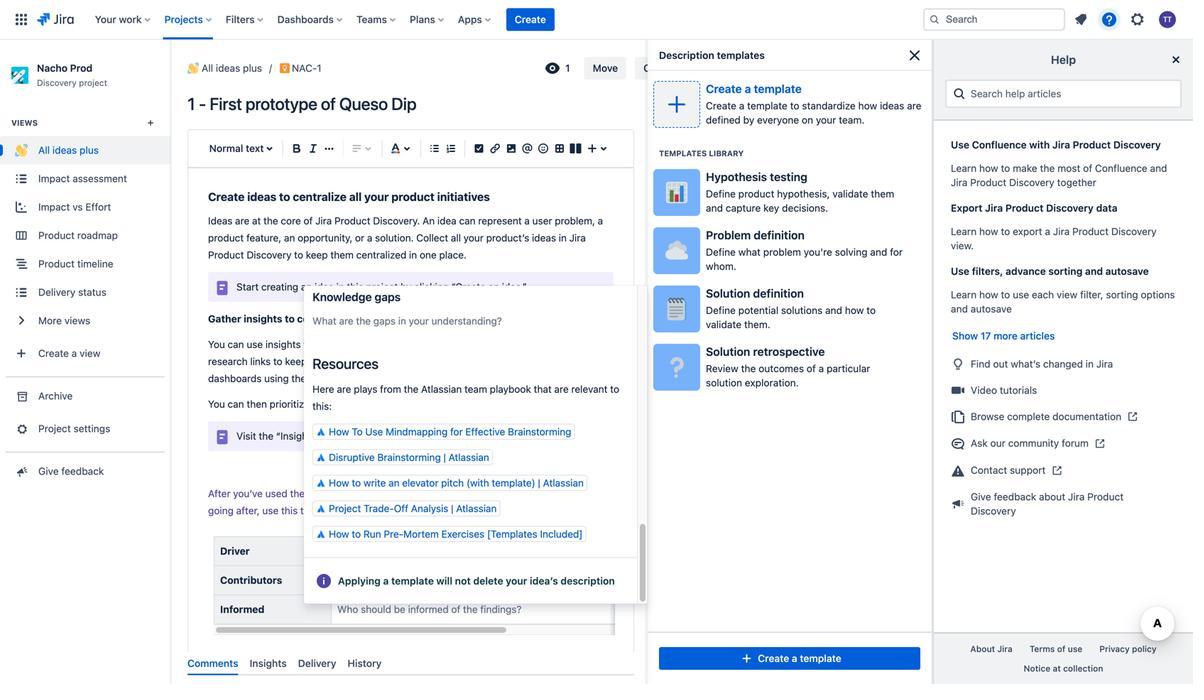 Task type: vqa. For each thing, say whether or not it's contained in the screenshot.
Privacy policy
yes



Task type: describe. For each thing, give the bounding box(es) containing it.
tutorials
[[1000, 384, 1038, 396]]

nacho prod discovery project
[[37, 62, 107, 88]]

1 vertical spatial define
[[355, 505, 383, 516]]

template inside button
[[800, 653, 842, 664]]

to up analysis
[[435, 488, 444, 499]]

appswitcher icon image
[[13, 11, 30, 28]]

start
[[237, 281, 259, 293]]

capture inside the you can use insights to capture user needs: snippets from customer interviews or user research links to keep tickets or sales opportunities, links to specific product analytics dashboards using the chrome extension, or messages from
[[315, 339, 350, 350]]

them. inside after you've used the problem definition template to clearly define the problem you're going after, use this template to define potential solutions and validate them.
[[529, 505, 555, 516]]

0 vertical spatial plus
[[243, 62, 262, 74]]

product roadmap
[[38, 229, 118, 241]]

or up analytics
[[568, 339, 577, 350]]

who are contributors helping define and validate potential solutions?
[[338, 574, 649, 586]]

create for create ideas to centralize all your product initiatives
[[208, 190, 245, 204]]

the down 'run'
[[368, 545, 383, 557]]

using inside the you can use insights to capture user needs: snippets from customer interviews or user research links to keep tickets or sales opportunities, links to specific product analytics dashboards using the chrome extension, or messages from
[[264, 373, 289, 384]]

library
[[709, 149, 744, 158]]

video
[[971, 384, 998, 396]]

your up discovery.
[[364, 190, 389, 204]]

ask our community forum
[[971, 437, 1089, 449]]

tickets
[[310, 356, 340, 367]]

started
[[804, 486, 835, 495]]

create for create a template
[[758, 653, 790, 664]]

and inside "solution definition define potential solutions and how to validate them."
[[826, 305, 843, 316]]

teams inside main content area, start typing to enter text. 'text box'
[[520, 373, 550, 384]]

learn for learn this tool
[[770, 212, 794, 222]]

the inside here are plays from the atlassian team playbook that are relevant to this:
[[404, 383, 419, 395]]

1 vertical spatial using
[[362, 398, 386, 410]]

applying a template will not delete your idea's description
[[338, 575, 615, 587]]

your inside ideas are at the core of jira product discovery. an idea can represent a user problem, a product feature, an opportunity, or a solution. collect all your product's ideas in jira product discovery to keep them centralized in one place.
[[464, 232, 484, 244]]

table image
[[551, 140, 568, 157]]

your
[[95, 14, 116, 25]]

to inside create a template create a template to standardize how ideas are defined by everyone on your team.
[[791, 100, 800, 112]]

feedback for give feedback about jira product discovery
[[994, 491, 1037, 503]]

problem for definition
[[764, 246, 802, 258]]

this down how to run pre-mortem exercises [templates included] button
[[430, 545, 446, 557]]

define for hypothesis testing
[[706, 188, 736, 200]]

project settings image
[[14, 422, 29, 436]]

pinned fields
[[686, 177, 748, 189]]

create up defined
[[706, 100, 737, 112]]

an inside ideas are at the core of jira product discovery. an idea can represent a user problem, a product feature, an opportunity, or a solution. collect all your product's ideas in jira product discovery to keep them centralized in one place.
[[284, 232, 295, 244]]

product timeline
[[38, 258, 113, 270]]

impact.
[[531, 398, 565, 410]]

| inside button
[[451, 503, 454, 514]]

0 vertical spatial all ideas plus link
[[185, 60, 262, 77]]

project inside "nacho prod discovery project"
[[79, 78, 107, 88]]

atlassian right the "template)"
[[543, 477, 584, 489]]

keep inside the you can use insights to capture user needs: snippets from customer interviews or user research links to keep tickets or sales opportunities, links to specific product analytics dashboards using the chrome extension, or messages from
[[285, 356, 307, 367]]

and inside hypothesis testing define product hypothesis, validate them and capture key decisions.
[[706, 202, 723, 214]]

jira inside learn how to export a jira product discovery view.
[[1054, 226, 1070, 237]]

of left queso
[[321, 94, 336, 114]]

video tutorials link
[[946, 377, 1182, 403]]

project for project trade-off analysis | atlassian
[[329, 503, 361, 514]]

how for export jira product discovery data
[[980, 226, 999, 237]]

-
[[199, 94, 206, 114]]

nacho
[[37, 62, 68, 74]]

0 horizontal spatial all
[[349, 190, 362, 204]]

effort
[[86, 201, 111, 213]]

how for how to use mindmapping for effective brainstorming
[[329, 426, 349, 438]]

0 vertical spatial sorting
[[1049, 265, 1083, 277]]

who's
[[338, 545, 366, 557]]

exploration.
[[745, 377, 799, 389]]

nac-1
[[292, 62, 322, 74]]

:heart: image
[[770, 233, 781, 244]]

of inside ideas are at the core of jira product discovery. an idea can represent a user problem, a product feature, an opportunity, or a solution. collect all your product's ideas in jira product discovery to keep them centralized in one place.
[[304, 215, 313, 227]]

close image
[[901, 60, 918, 77]]

and inside after you've used the problem definition template to clearly define the problem you're going after, use this template to define potential solutions and validate them.
[[472, 505, 489, 516]]

you've
[[233, 488, 263, 499]]

problem for problem definition define what problem you're solving and for whom.
[[706, 229, 751, 242]]

project inside main content area, start typing to enter text. 'text box'
[[366, 281, 398, 293]]

find out what's changed in jira
[[971, 358, 1114, 370]]

a inside solution retrospective review the outcomes of a particular solution exploration.
[[819, 363, 824, 375]]

product right rated
[[871, 255, 904, 265]]

sorting inside learn how to use each view filter, sorting options and autosave
[[1107, 289, 1139, 301]]

write
[[364, 477, 386, 489]]

mortem
[[404, 528, 439, 540]]

atlassian inside button
[[456, 503, 497, 514]]

about
[[1040, 491, 1066, 503]]

to inside "solution definition define potential solutions and how to validate them."
[[867, 305, 876, 316]]

can inside ideas are at the core of jira product discovery. an idea can represent a user problem, a product feature, an opportunity, or a solution. collect all your product's ideas in jira product discovery to keep them centralized in one place.
[[459, 215, 476, 227]]

more views
[[38, 315, 90, 326]]

the right used
[[290, 488, 305, 499]]

action item image
[[471, 140, 488, 157]]

1 horizontal spatial 1
[[317, 62, 322, 74]]

here are plays from the atlassian team playbook that are relevant to this:
[[313, 383, 622, 412]]

represent
[[478, 215, 522, 227]]

this up "gather insights to collect data points supporting ideas"
[[347, 281, 364, 293]]

impact for impact vs effort
[[38, 201, 70, 213]]

project settings button
[[0, 415, 171, 443]]

feedback for give feedback
[[61, 465, 104, 477]]

how for how to write an elevator pitch (with template) | atlassian
[[329, 477, 349, 489]]

2 horizontal spatial user
[[580, 339, 600, 350]]

discovery inside "nacho prod discovery project"
[[37, 78, 77, 88]]

a up defined
[[739, 100, 745, 112]]

1 vertical spatial brainstorming
[[378, 451, 441, 463]]

0 horizontal spatial all ideas plus link
[[0, 136, 171, 164]]

discovery inside the give feedback about jira product discovery
[[971, 505, 1017, 517]]

analytics
[[557, 356, 598, 367]]

0 vertical spatial gaps
[[375, 290, 401, 304]]

you're
[[804, 246, 833, 258]]

to left collect
[[285, 313, 295, 325]]

an right the creating
[[301, 281, 312, 293]]

learn for learn how to make the most of confluence and jira product discovery together
[[951, 162, 977, 174]]

info image
[[315, 573, 333, 590]]

prioritize
[[270, 398, 310, 410]]

discovery inside learn how to export a jira product discovery view.
[[1112, 226, 1157, 237]]

notifications image
[[1073, 11, 1090, 28]]

ideas down "create on the left of page
[[445, 313, 471, 325]]

autosave inside learn how to use each view filter, sorting options and autosave
[[971, 303, 1012, 315]]

the up [templates
[[510, 488, 525, 499]]

at inside ideas are at the core of jira product discovery. an idea can represent a user problem, a product feature, an opportunity, or a solution. collect all your product's ideas in jira product discovery to keep them centralized in one place.
[[252, 215, 261, 227]]

are right '.'
[[555, 383, 569, 395]]

solutions inside after you've used the problem definition template to clearly define the problem you're going after, use this template to define potential solutions and validate them.
[[428, 505, 469, 516]]

here
[[313, 383, 334, 395]]

in for find out what's changed in jira
[[1086, 358, 1094, 370]]

to
[[352, 426, 363, 438]]

community
[[1009, 437, 1060, 449]]

playbook
[[490, 383, 531, 395]]

support
[[1010, 464, 1046, 476]]

contributors
[[378, 574, 433, 586]]

template)
[[492, 477, 536, 489]]

Search field
[[924, 8, 1066, 31]]

atlassian up (with
[[449, 451, 489, 463]]

delivery for delivery
[[298, 658, 336, 670]]

team.
[[839, 114, 865, 126]]

1 vertical spatial at
[[1053, 664, 1061, 674]]

or left sales
[[342, 356, 352, 367]]

for inside how to use mindmapping for effective brainstorming button
[[450, 426, 463, 438]]

:wave: image
[[15, 144, 28, 157]]

:trophy: image
[[770, 254, 781, 265]]

options
[[1141, 289, 1176, 301]]

users
[[819, 233, 843, 243]]

make
[[1013, 162, 1038, 174]]

mention image
[[519, 140, 536, 157]]

by inside create a template create a template to standardize how ideas are defined by everyone on your team.
[[744, 114, 755, 126]]

delivery for delivery status
[[38, 286, 76, 298]]

solution retrospective review the outcomes of a particular solution exploration.
[[706, 345, 871, 389]]

layouts image
[[567, 140, 585, 157]]

1 horizontal spatial all
[[202, 62, 213, 74]]

1 horizontal spatial problem
[[528, 488, 565, 499]]

:heart: image
[[770, 233, 781, 244]]

1 for 1
[[566, 62, 570, 74]]

work
[[119, 14, 142, 25]]

plus inside group
[[80, 144, 99, 156]]

copy image
[[443, 463, 460, 480]]

solutions?
[[603, 574, 649, 586]]

close image
[[907, 47, 924, 64]]

0 vertical spatial define
[[479, 488, 508, 499]]

definition for solution definition define potential solutions and how to validate them.
[[753, 287, 804, 300]]

disruptive
[[329, 451, 375, 463]]

be inside main content area, start typing to enter text. 'text box'
[[394, 604, 406, 615]]

2 vertical spatial define
[[472, 574, 501, 586]]

the down the 'knowledge gaps'
[[356, 315, 371, 327]]

emoji image
[[535, 140, 552, 157]]

create ideas to centralize all your product initiatives
[[208, 190, 490, 204]]

the inside learn how to make the most of confluence and jira product discovery together
[[1041, 162, 1055, 174]]

discovery inside learn how to make the most of confluence and jira product discovery together
[[1010, 177, 1055, 188]]

product inside ideas are at the core of jira product discovery. an idea can represent a user problem, a product feature, an opportunity, or a solution. collect all your product's ideas in jira product discovery to keep them centralized in one place.
[[208, 232, 244, 244]]

or down opportunities,
[[397, 373, 406, 384]]

to up core
[[279, 190, 290, 204]]

can for you can then prioritize your ideas using the collected insights and their impact.
[[228, 398, 244, 410]]

centralize
[[293, 190, 347, 204]]

them inside ideas are at the core of jira product discovery. an idea can represent a user problem, a product feature, an opportunity, or a solution. collect all your product's ideas in jira product discovery to keep them centralized in one place.
[[331, 249, 354, 261]]

to inside learn how to export a jira product discovery view.
[[1001, 226, 1011, 237]]

product's
[[486, 232, 530, 244]]

getting started with jira product discovery
[[771, 486, 952, 495]]

settings image
[[1130, 11, 1147, 28]]

1 vertical spatial idea
[[315, 281, 334, 293]]

with for started
[[837, 486, 855, 495]]

our
[[991, 437, 1006, 449]]

to left to
[[341, 430, 350, 442]]

in for start creating an idea in this project by clicking "create an idea."
[[336, 281, 344, 293]]

solution for solution retrospective
[[706, 345, 751, 359]]

to up prioritize
[[273, 356, 283, 367]]

help
[[1052, 53, 1077, 66]]

your up snippets
[[409, 315, 429, 327]]

to inside learn how to make the most of confluence and jira product discovery together
[[1001, 162, 1011, 174]]

product inside the you can use insights to capture user needs: snippets from customer interviews or user research links to keep tickets or sales opportunities, links to specific product analytics dashboards using the chrome extension, or messages from
[[519, 356, 555, 367]]

1 for 1 - first prototype of queso dip
[[188, 94, 195, 114]]

templates library group
[[648, 134, 932, 401]]

from down understanding?
[[450, 339, 471, 350]]

this left the tool
[[796, 212, 812, 222]]

impact for impact assessment
[[38, 173, 70, 184]]

ideas down plays
[[335, 398, 359, 410]]

plays
[[354, 383, 378, 395]]

feature,
[[247, 232, 282, 244]]

close image
[[1168, 51, 1185, 68]]

learn how to export a jira product discovery view.
[[951, 226, 1157, 252]]

a right 'problem,'
[[598, 215, 603, 227]]

jira inside button
[[998, 644, 1013, 654]]

the left collected at the bottom left of the page
[[389, 398, 404, 410]]

are for what are the gaps in your understanding?
[[339, 315, 354, 327]]

0 vertical spatial none
[[769, 282, 793, 294]]

teams inside popup button
[[357, 14, 387, 25]]

this inside after you've used the problem definition template to clearly define the problem you're going after, use this template to define potential solutions and validate them.
[[281, 505, 298, 516]]

0 vertical spatial |
[[444, 451, 446, 463]]

use up the collection
[[1068, 644, 1083, 654]]

ideas inside create a template create a template to standardize how ideas are defined by everyone on your team.
[[880, 100, 905, 112]]

fields inside "some formula fields require extra data to be calculated."
[[757, 132, 779, 142]]

be inside "some formula fields require extra data to be calculated."
[[865, 132, 876, 142]]

create for create a template create a template to standardize how ideas are defined by everyone on your team.
[[706, 82, 742, 96]]

ideas up the first
[[216, 62, 240, 74]]

1 horizontal spatial brainstorming
[[508, 426, 572, 438]]

find
[[971, 358, 991, 370]]

or right slack "link"
[[508, 373, 517, 384]]

error image
[[414, 463, 431, 480]]

validate left description at the bottom of page
[[523, 574, 558, 586]]

impact assessment
[[38, 173, 127, 184]]

group containing all ideas plus
[[0, 100, 171, 376]]

about jira button
[[962, 640, 1022, 659]]

delight users
[[787, 233, 843, 243]]

timeline
[[77, 258, 113, 270]]

ideas up feature,
[[247, 190, 277, 204]]

move button
[[585, 57, 627, 80]]

validate inside "solution definition define potential solutions and how to validate them."
[[706, 319, 742, 330]]

collected
[[406, 398, 448, 410]]

search image
[[929, 14, 941, 25]]

definition for problem definition
[[281, 661, 340, 677]]

of right the informed
[[451, 604, 461, 615]]

show 17 more articles button
[[946, 328, 1063, 345]]

problem for you've
[[308, 488, 345, 499]]

remove image
[[472, 463, 489, 480]]

after
[[208, 488, 231, 499]]

create a template button
[[659, 647, 921, 670]]

decisions.
[[782, 202, 829, 214]]

tab list containing comments
[[182, 652, 640, 676]]

the inside ideas are at the core of jira product discovery. an idea can represent a user problem, a product feature, an opportunity, or a solution. collect all your product's ideas in jira product discovery to keep them centralized in one place.
[[264, 215, 278, 227]]

problem for problem definition
[[226, 661, 278, 677]]

0 vertical spatial insights
[[244, 313, 282, 325]]

them. inside "solution definition define potential solutions and how to validate them."
[[745, 319, 771, 330]]

who for who are contributors helping define and validate potential solutions?
[[338, 574, 358, 586]]

ideas inside jira product discovery navigation 'element'
[[52, 144, 77, 156]]

you can then prioritize your ideas using the collected insights and their impact.
[[208, 398, 565, 410]]

with for confluence
[[1030, 139, 1050, 151]]

ideas
[[208, 215, 233, 227]]

0 vertical spatial confluence
[[972, 139, 1027, 151]]

definition inside after you've used the problem definition template to clearly define the problem you're going after, use this template to define potential solutions and validate them.
[[348, 488, 390, 499]]

an left idea."
[[489, 281, 500, 293]]

you for you can use insights to capture user needs: snippets from customer interviews or user research links to keep tickets or sales opportunities, links to specific product analytics dashboards using the chrome extension, or messages from
[[208, 339, 225, 350]]

queso
[[339, 94, 388, 114]]

0 horizontal spatial archive button
[[0, 382, 171, 410]]

solutions inside "solution definition define potential solutions and how to validate them."
[[782, 305, 823, 316]]

or inside ideas are at the core of jira product discovery. an idea can represent a user problem, a product feature, an opportunity, or a solution. collect all your product's ideas in jira product discovery to keep them centralized in one place.
[[355, 232, 365, 244]]

in down 'problem,'
[[559, 232, 567, 244]]

"create
[[452, 281, 486, 293]]

ideas inside ideas are at the core of jira product discovery. an idea can represent a user problem, a product feature, an opportunity, or a solution. collect all your product's ideas in jira product discovery to keep them centralized in one place.
[[532, 232, 556, 244]]

off
[[394, 503, 409, 514]]

use filters, advance sorting and autosave
[[951, 265, 1149, 277]]

your down here
[[312, 398, 332, 410]]

potential inside after you've used the problem definition template to clearly define the problem you're going after, use this template to define potential solutions and validate them.
[[386, 505, 425, 516]]

an
[[423, 215, 435, 227]]

problem,
[[555, 215, 595, 227]]

who for who should be informed of the findings?
[[338, 604, 358, 615]]

testing
[[770, 170, 808, 184]]

by inside main content area, start typing to enter text. 'text box'
[[401, 281, 412, 293]]

your left idea's
[[506, 575, 528, 587]]

view inside dropdown button
[[80, 347, 100, 359]]

video tutorials
[[971, 384, 1038, 396]]

a inside learn how to export a jira product discovery view.
[[1046, 226, 1051, 237]]

a up the 'centralized'
[[367, 232, 373, 244]]

the down applying a template will not delete your idea's description
[[463, 604, 478, 615]]

use inside the you can use insights to capture user needs: snippets from customer interviews or user research links to keep tickets or sales opportunities, links to specific product analytics dashboards using the chrome extension, or messages from
[[247, 339, 263, 350]]

all inside group
[[38, 144, 50, 156]]

delight
[[787, 233, 817, 243]]

panel note image
[[214, 280, 231, 297]]

them inside hypothesis testing define product hypothesis, validate them and capture key decisions.
[[871, 188, 895, 200]]

notice at collection link
[[1016, 659, 1112, 679]]

and inside learn how to use each view filter, sorting options and autosave
[[951, 303, 969, 315]]

core
[[281, 215, 301, 227]]

a left top
[[823, 255, 828, 265]]



Task type: locate. For each thing, give the bounding box(es) containing it.
a right applying
[[383, 575, 389, 587]]

2 define from the top
[[706, 246, 736, 258]]

are down close image
[[907, 100, 922, 112]]

dashboards button
[[273, 8, 348, 31]]

0 vertical spatial all ideas plus
[[202, 62, 262, 74]]

create for create
[[515, 14, 546, 25]]

used
[[265, 488, 288, 499]]

fields for available fields
[[731, 628, 758, 640]]

delivery inside group
[[38, 286, 76, 298]]

:cloud: image
[[666, 240, 689, 262]]

insights inside the you can use insights to capture user needs: snippets from customer interviews or user research links to keep tickets or sales opportunities, links to specific product analytics dashboards using the chrome extension, or messages from
[[266, 339, 301, 350]]

teams
[[357, 14, 387, 25], [520, 373, 550, 384]]

2 vertical spatial fields
[[731, 628, 758, 640]]

give right feedback image
[[38, 465, 59, 477]]

0 vertical spatial give
[[38, 465, 59, 477]]

to inside here are plays from the atlassian team playbook that are relevant to this:
[[610, 383, 620, 395]]

Search help articles field
[[967, 81, 1175, 107]]

plans button
[[406, 8, 450, 31]]

the left most
[[1041, 162, 1055, 174]]

problem down info icon
[[308, 488, 345, 499]]

data for export jira product discovery data
[[1097, 202, 1118, 214]]

1 vertical spatial be
[[394, 604, 406, 615]]

create a view button
[[0, 339, 171, 368]]

for inside main content area, start typing to enter text. 'text box'
[[414, 545, 427, 557]]

are
[[907, 100, 922, 112], [235, 215, 250, 227], [339, 315, 354, 327], [337, 383, 351, 395], [555, 383, 569, 395], [361, 574, 375, 586]]

1 solution from the top
[[706, 287, 751, 300]]

:grey_question: image
[[666, 356, 689, 379], [666, 356, 689, 379]]

1 vertical spatial capture
[[315, 339, 350, 350]]

all ideas plus link
[[185, 60, 262, 77], [0, 136, 171, 164]]

create right apps popup button
[[515, 14, 546, 25]]

of right terms
[[1058, 644, 1066, 654]]

elevator
[[402, 477, 439, 489]]

solution for solution definition
[[706, 287, 751, 300]]

to down filters,
[[1001, 289, 1011, 301]]

1 horizontal spatial solutions
[[782, 305, 823, 316]]

2 vertical spatial data
[[332, 313, 354, 325]]

project for project settings
[[38, 423, 71, 434]]

how left note image
[[329, 477, 349, 489]]

Main content area, start typing to enter text. text field
[[208, 190, 753, 684]]

you're
[[568, 488, 596, 499]]

to down team. on the right of the page
[[855, 132, 863, 142]]

potential inside "solution definition define potential solutions and how to validate them."
[[739, 305, 779, 316]]

contact
[[971, 464, 1008, 476]]

1 vertical spatial view
[[80, 347, 100, 359]]

panel note image
[[214, 429, 231, 446]]

1 who from the top
[[338, 574, 358, 586]]

1 links from the left
[[250, 356, 271, 367]]

to inside ideas are at the core of jira product discovery. an idea can represent a user problem, a product feature, an opportunity, or a solution. collect all your product's ideas in jira product discovery to keep them centralized in one place.
[[294, 249, 303, 261]]

extra
[[812, 132, 832, 142]]

:trophy: image
[[770, 254, 781, 265]]

particular
[[827, 363, 871, 375]]

problem inside problem definition define what problem you're solving and for whom.
[[764, 246, 802, 258]]

0 horizontal spatial at
[[252, 215, 261, 227]]

capture inside hypothesis testing define product hypothesis, validate them and capture key decisions.
[[726, 202, 761, 214]]

definition up trade-
[[348, 488, 390, 499]]

insights down start
[[244, 313, 282, 325]]

2 who from the top
[[338, 604, 358, 615]]

ideas down collapse icon
[[880, 100, 905, 112]]

create inside dropdown button
[[38, 347, 69, 359]]

confluence up together
[[1096, 162, 1148, 174]]

user inside ideas are at the core of jira product discovery. an idea can represent a user problem, a product feature, an opportunity, or a solution. collect all your product's ideas in jira product discovery to keep them centralized in one place.
[[533, 215, 552, 227]]

1 vertical spatial confluence
[[1096, 162, 1148, 174]]

1 horizontal spatial view
[[1057, 289, 1078, 301]]

note image
[[354, 463, 371, 480]]

impact vs effort link
[[0, 193, 171, 221]]

standardize
[[802, 100, 856, 112]]

at
[[252, 215, 261, 227], [1053, 664, 1061, 674]]

2 impact from the top
[[38, 201, 70, 213]]

plans
[[410, 14, 435, 25]]

1 vertical spatial all ideas plus link
[[0, 136, 171, 164]]

1 vertical spatial project
[[366, 281, 398, 293]]

1 vertical spatial use
[[951, 265, 970, 277]]

available fields element
[[676, 617, 905, 651]]

what
[[313, 315, 337, 327]]

templates library heading
[[648, 148, 932, 159]]

define for solution definition
[[706, 305, 736, 316]]

0 horizontal spatial plus
[[80, 144, 99, 156]]

an right write
[[389, 477, 400, 489]]

capture left key at right top
[[726, 202, 761, 214]]

by
[[744, 114, 755, 126], [401, 281, 412, 293]]

your profile and settings image
[[1160, 11, 1177, 28]]

keep down 'opportunity,'
[[306, 249, 328, 261]]

use for use confluence with jira product discovery
[[951, 139, 970, 151]]

all inside ideas are at the core of jira product discovery. an idea can represent a user problem, a product feature, an opportunity, or a solution. collect all your product's ideas in jira product discovery to keep them centralized in one place.
[[451, 232, 461, 244]]

for inside problem definition define what problem you're solving and for whom.
[[890, 246, 903, 258]]

1 horizontal spatial be
[[865, 132, 876, 142]]

use down used
[[262, 505, 279, 516]]

0 vertical spatial teams
[[357, 14, 387, 25]]

project inside button
[[329, 503, 361, 514]]

fields for pinned fields
[[721, 177, 748, 189]]

0 horizontal spatial capture
[[315, 339, 350, 350]]

0 vertical spatial brainstorming
[[508, 426, 572, 438]]

product inside hypothesis testing define product hypothesis, validate them and capture key decisions.
[[739, 188, 775, 200]]

create down more
[[38, 347, 69, 359]]

are for here are plays from the atlassian team playbook that are relevant to this:
[[337, 383, 351, 395]]

how to run pre-mortem exercises [templates included] button
[[313, 526, 587, 542]]

notice at collection
[[1024, 664, 1104, 674]]

product inside learn how to export a jira product discovery view.
[[1073, 226, 1109, 237]]

2 vertical spatial potential
[[561, 574, 600, 586]]

3 define from the top
[[706, 305, 736, 316]]

links up messages
[[446, 356, 467, 367]]

0 horizontal spatial potential
[[386, 505, 425, 516]]

create template image
[[666, 93, 689, 116]]

1 define from the top
[[706, 188, 736, 200]]

what's
[[1011, 358, 1041, 370]]

product inside learn how to make the most of confluence and jira product discovery together
[[971, 177, 1007, 188]]

numbered list ⌘⇧7 image
[[442, 140, 460, 157]]

group containing create a template
[[648, 71, 932, 632]]

description
[[659, 49, 715, 61]]

idea right an on the top of the page
[[438, 215, 457, 227]]

and inside problem definition define what problem you're solving and for whom.
[[871, 246, 888, 258]]

solution.
[[375, 232, 414, 244]]

0 vertical spatial view
[[1057, 289, 1078, 301]]

terry
[[786, 664, 810, 675]]

use right to
[[365, 426, 383, 438]]

how inside create a template create a template to standardize how ideas are defined by everyone on your team.
[[859, 100, 878, 112]]

to left trade-
[[343, 505, 352, 516]]

learn inside learn how to use each view filter, sorting options and autosave
[[951, 289, 977, 301]]

in for what are the gaps in your understanding?
[[398, 315, 406, 327]]

all right :wave: icon
[[38, 144, 50, 156]]

problem down :heart: image on the top right of page
[[764, 246, 802, 258]]

the up feature,
[[264, 215, 278, 227]]

user up sales
[[353, 339, 373, 350]]

available
[[686, 628, 729, 640]]

teams link
[[520, 373, 550, 384]]

1 horizontal spatial all ideas plus
[[202, 62, 262, 74]]

are for ideas are at the core of jira product discovery. an idea can represent a user problem, a product feature, an opportunity, or a solution. collect all your product's ideas in jira product discovery to keep them centralized in one place.
[[235, 215, 250, 227]]

of inside learn how to make the most of confluence and jira product discovery together
[[1084, 162, 1093, 174]]

definition up :trophy: image
[[754, 229, 805, 242]]

using
[[264, 373, 289, 384], [362, 398, 386, 410]]

by left clicking
[[401, 281, 412, 293]]

2 how from the top
[[329, 477, 349, 489]]

1 impact from the top
[[38, 173, 70, 184]]

2 horizontal spatial problem
[[764, 246, 802, 258]]

| down insights.
[[444, 451, 446, 463]]

user up analytics
[[580, 339, 600, 350]]

who's the driver for this exploration?
[[338, 545, 504, 557]]

hypothesis,
[[778, 188, 830, 200]]

solution inside "solution definition define potential solutions and how to validate them."
[[706, 287, 751, 300]]

1 vertical spatial keep
[[285, 356, 307, 367]]

terry turtle
[[786, 664, 839, 675]]

0 horizontal spatial brainstorming
[[378, 451, 441, 463]]

discovery.
[[373, 215, 420, 227]]

can inside the you can use insights to capture user needs: snippets from customer interviews or user research links to keep tickets or sales opportunities, links to specific product analytics dashboards using the chrome extension, or messages from
[[228, 339, 244, 350]]

validate
[[833, 188, 869, 200], [706, 319, 742, 330], [491, 505, 526, 516], [523, 574, 558, 586]]

2 solution from the top
[[706, 345, 751, 359]]

prod
[[70, 62, 92, 74]]

can up research
[[228, 339, 244, 350]]

0 horizontal spatial user
[[353, 339, 373, 350]]

1 vertical spatial by
[[401, 281, 412, 293]]

2 links from the left
[[446, 356, 467, 367]]

info image
[[334, 463, 351, 480]]

you for you can then prioritize your ideas using the collected insights and their impact.
[[208, 398, 225, 410]]

bullet list ⌘⇧8 image
[[426, 140, 443, 157]]

all ideas plus up impact assessment on the left
[[38, 144, 99, 156]]

2 vertical spatial insights
[[451, 398, 486, 410]]

bold ⌘b image
[[288, 140, 306, 157]]

feedback down 'contact support'
[[994, 491, 1037, 503]]

1 how from the top
[[329, 426, 349, 438]]

of right core
[[304, 215, 313, 227]]

pinned fields element
[[676, 166, 905, 201]]

0 horizontal spatial group
[[0, 100, 171, 376]]

define inside problem definition define what problem you're solving and for whom.
[[706, 246, 736, 258]]

the inside the you can use insights to capture user needs: snippets from customer interviews or user research links to keep tickets or sales opportunities, links to specific product analytics dashboards using the chrome extension, or messages from
[[292, 373, 306, 384]]

most
[[1058, 162, 1081, 174]]

this down used
[[281, 505, 298, 516]]

1 vertical spatial them.
[[529, 505, 555, 516]]

1 horizontal spatial data
[[835, 132, 853, 142]]

define up whom.
[[706, 246, 736, 258]]

more
[[38, 315, 62, 326]]

retrospective
[[753, 345, 825, 359]]

3 how from the top
[[329, 528, 349, 540]]

export
[[1013, 226, 1043, 237]]

delivery inside tab list
[[298, 658, 336, 670]]

knowledge
[[313, 290, 372, 304]]

solution
[[706, 287, 751, 300], [706, 345, 751, 359]]

idea inside ideas are at the core of jira product discovery. an idea can represent a user problem, a product feature, an opportunity, or a solution. collect all your product's ideas in jira product discovery to keep them centralized in one place.
[[438, 215, 457, 227]]

view down the more views link
[[80, 347, 100, 359]]

definition for problem definition define what problem you're solving and for whom.
[[754, 229, 805, 242]]

0 horizontal spatial data
[[332, 313, 354, 325]]

atlassian down clearly
[[456, 503, 497, 514]]

solution
[[706, 377, 743, 389]]

0 horizontal spatial delivery
[[38, 286, 76, 298]]

learn up :heart: icon
[[770, 212, 794, 222]]

confluence up make
[[972, 139, 1027, 151]]

1 you from the top
[[208, 339, 225, 350]]

1 horizontal spatial group
[[648, 71, 932, 632]]

1 vertical spatial how
[[329, 477, 349, 489]]

1 vertical spatial you
[[208, 398, 225, 410]]

learn inside learn how to export a jira product discovery view.
[[951, 226, 977, 237]]

:cloud: image
[[666, 240, 689, 262]]

fields inside available fields element
[[731, 628, 758, 640]]

define inside hypothesis testing define product hypothesis, validate them and capture key decisions.
[[706, 188, 736, 200]]

warning image
[[394, 463, 411, 480]]

in left one
[[409, 249, 417, 261]]

applying
[[338, 575, 381, 587]]

prototype
[[246, 94, 317, 114]]

2 vertical spatial how
[[329, 528, 349, 540]]

the left here
[[292, 373, 306, 384]]

are for who are contributors helping define and validate potential solutions?
[[361, 574, 375, 586]]

idea
[[438, 215, 457, 227], [315, 281, 334, 293]]

product inside the give feedback about jira product discovery
[[1088, 491, 1124, 503]]

using up prioritize
[[264, 373, 289, 384]]

using down plays
[[362, 398, 386, 410]]

feedback image
[[14, 464, 29, 479]]

view inside learn how to use each view filter, sorting options and autosave
[[1057, 289, 1078, 301]]

plus
[[243, 62, 262, 74], [80, 144, 99, 156]]

how down rated
[[845, 305, 864, 316]]

an inside how to write an elevator pitch (with template) | atlassian button
[[389, 477, 400, 489]]

show
[[953, 330, 979, 342]]

how for use filters, advance sorting and autosave
[[980, 289, 999, 301]]

solutions down clearly
[[428, 505, 469, 516]]

1 horizontal spatial archive button
[[743, 57, 796, 80]]

give inside the give feedback about jira product discovery
[[971, 491, 992, 503]]

current project sidebar image
[[155, 57, 186, 85]]

learn
[[951, 162, 977, 174], [770, 212, 794, 222], [951, 226, 977, 237], [951, 289, 977, 301]]

use for use filters, advance sorting and autosave
[[951, 265, 970, 277]]

0 vertical spatial be
[[865, 132, 876, 142]]

learn up view. in the top right of the page
[[951, 226, 977, 237]]

data inside main content area, start typing to enter text. 'text box'
[[332, 313, 354, 325]]

of inside solution retrospective review the outcomes of a particular solution exploration.
[[807, 363, 816, 375]]

project left trade-
[[329, 503, 361, 514]]

how left to
[[329, 426, 349, 438]]

a inside button
[[792, 653, 798, 664]]

view
[[1057, 289, 1078, 301], [80, 347, 100, 359]]

be right should
[[394, 604, 406, 615]]

create a template create a template to standardize how ideas are defined by everyone on your team.
[[706, 82, 922, 126]]

0 vertical spatial use
[[951, 139, 970, 151]]

ideas up impact assessment on the left
[[52, 144, 77, 156]]

1 button
[[543, 57, 576, 80]]

to right info icon
[[352, 477, 361, 489]]

a inside dropdown button
[[72, 347, 77, 359]]

turtle
[[813, 664, 839, 675]]

1 vertical spatial sorting
[[1107, 289, 1139, 301]]

1 vertical spatial fields
[[721, 177, 748, 189]]

definition down :trophy: icon
[[753, 287, 804, 300]]

1 vertical spatial feedback
[[994, 491, 1037, 503]]

definition left "history"
[[281, 661, 340, 677]]

validate inside hypothesis testing define product hypothesis, validate them and capture key decisions.
[[833, 188, 869, 200]]

feedback inside the give feedback about jira product discovery
[[994, 491, 1037, 503]]

tool
[[814, 212, 830, 222]]

are inside create a template create a template to standardize how ideas are defined by everyone on your team.
[[907, 100, 922, 112]]

2 vertical spatial none
[[768, 383, 792, 395]]

1 vertical spatial gaps
[[374, 315, 396, 327]]

1 horizontal spatial feedback
[[994, 491, 1037, 503]]

jira inside the give feedback about jira product discovery
[[1069, 491, 1085, 503]]

problem definition define what problem you're solving and for whom.
[[706, 229, 903, 272]]

link image
[[487, 140, 504, 157]]

atlassian inside here are plays from the atlassian team playbook that are relevant to this:
[[421, 383, 462, 395]]

to inside how to run pre-mortem exercises [templates included] button
[[352, 528, 361, 540]]

more formatting image
[[321, 140, 338, 157]]

project right project settings image
[[38, 423, 71, 434]]

definition
[[754, 229, 805, 242], [753, 287, 804, 300], [348, 488, 390, 499], [281, 661, 340, 677]]

learn for learn how to use each view filter, sorting options and autosave
[[951, 289, 977, 301]]

in
[[559, 232, 567, 244], [409, 249, 417, 261], [336, 281, 344, 293], [398, 315, 406, 327], [1086, 358, 1094, 370]]

0 horizontal spatial archive
[[38, 390, 73, 402]]

| right the "template)"
[[538, 477, 541, 489]]

ideas are at the core of jira product discovery. an idea can represent a user problem, a product feature, an opportunity, or a solution. collect all your product's ideas in jira product discovery to keep them centralized in one place.
[[208, 215, 606, 261]]

can down initiatives
[[459, 215, 476, 227]]

primary element
[[9, 0, 912, 39]]

create down merge button
[[706, 82, 742, 96]]

17
[[981, 330, 992, 342]]

fields in this view element
[[676, 440, 905, 474]]

from inside here are plays from the atlassian team playbook that are relevant to this:
[[380, 383, 401, 395]]

visit
[[237, 430, 256, 442]]

1 vertical spatial all
[[38, 144, 50, 156]]

in inside find out what's changed in jira link
[[1086, 358, 1094, 370]]

how
[[859, 100, 878, 112], [980, 162, 999, 174], [980, 226, 999, 237], [980, 289, 999, 301], [845, 305, 864, 316]]

2 vertical spatial can
[[228, 398, 244, 410]]

to inside how to write an elevator pitch (with template) | atlassian button
[[352, 477, 361, 489]]

0 horizontal spatial be
[[394, 604, 406, 615]]

1 vertical spatial autosave
[[971, 303, 1012, 315]]

export
[[951, 202, 983, 214]]

insights
[[250, 658, 287, 670]]

autosave up "options"
[[1106, 265, 1149, 277]]

fields inside pinned fields "element"
[[721, 177, 748, 189]]

solving
[[835, 246, 868, 258]]

create inside main content area, start typing to enter text. 'text box'
[[208, 190, 245, 204]]

archive button up project settings "button"
[[0, 382, 171, 410]]

0 horizontal spatial |
[[444, 451, 446, 463]]

user left 'problem,'
[[533, 215, 552, 227]]

specific
[[481, 356, 516, 367]]

add image, video, or file image
[[503, 140, 520, 157]]

1 horizontal spatial confluence
[[1096, 162, 1148, 174]]

1 horizontal spatial plus
[[243, 62, 262, 74]]

to up tickets
[[304, 339, 313, 350]]

at up feature,
[[252, 215, 261, 227]]

0 horizontal spatial 1
[[188, 94, 195, 114]]

first
[[210, 94, 242, 114]]

use up export
[[951, 139, 970, 151]]

that
[[534, 383, 552, 395]]

jira inside learn how to make the most of confluence and jira product discovery together
[[951, 177, 968, 188]]

gaps
[[375, 290, 401, 304], [374, 315, 396, 327]]

give feedback
[[38, 465, 104, 477]]

idea up collect
[[315, 281, 334, 293]]

discovery inside ideas are at the core of jira product discovery. an idea can represent a user problem, a product feature, an opportunity, or a solution. collect all your product's ideas in jira product discovery to keep them centralized in one place.
[[247, 249, 292, 261]]

0 vertical spatial potential
[[739, 305, 779, 316]]

to left export
[[1001, 226, 1011, 237]]

data down together
[[1097, 202, 1118, 214]]

problem up what
[[706, 229, 751, 242]]

(with
[[467, 477, 489, 489]]

create image
[[738, 650, 755, 667]]

a right export
[[1046, 226, 1051, 237]]

the inside solution retrospective review the outcomes of a particular solution exploration.
[[742, 363, 756, 375]]

how inside learn how to make the most of confluence and jira product discovery together
[[980, 162, 999, 174]]

1 vertical spatial who
[[338, 604, 358, 615]]

0 vertical spatial archive
[[752, 62, 787, 74]]

2 horizontal spatial |
[[538, 477, 541, 489]]

validate inside after you've used the problem definition template to clearly define the problem you're going after, use this template to define potential solutions and validate them.
[[491, 505, 526, 516]]

you can use insights to capture user needs: snippets from customer interviews or user research links to keep tickets or sales opportunities, links to specific product analytics dashboards using the chrome extension, or messages from
[[208, 339, 602, 384]]

all right the centralize
[[349, 190, 362, 204]]

keep inside ideas are at the core of jira product discovery. an idea can represent a user problem, a product feature, an opportunity, or a solution. collect all your product's ideas in jira product discovery to keep them centralized in one place.
[[306, 249, 328, 261]]

define for problem definition
[[706, 246, 736, 258]]

this
[[796, 212, 812, 222], [347, 281, 364, 293], [281, 505, 298, 516], [430, 545, 446, 557]]

0 vertical spatial keep
[[306, 249, 328, 261]]

to inside learn how to use each view filter, sorting options and autosave
[[1001, 289, 1011, 301]]

how inside "solution definition define potential solutions and how to validate them."
[[845, 305, 864, 316]]

views
[[11, 118, 38, 127]]

informed
[[408, 604, 449, 615]]

needs:
[[375, 339, 406, 350]]

links
[[250, 356, 271, 367], [446, 356, 467, 367]]

learn for learn how to export a jira product discovery view.
[[951, 226, 977, 237]]

1 vertical spatial none
[[768, 314, 792, 326]]

can for you can use insights to capture user needs: snippets from customer interviews or user research links to keep tickets or sales opportunities, links to specific product analytics dashboards using the chrome extension, or messages from
[[228, 339, 244, 350]]

not
[[455, 575, 471, 587]]

0 vertical spatial with
[[1030, 139, 1050, 151]]

:notepad_spiral: image
[[666, 298, 689, 321]]

problem down informed
[[226, 661, 278, 677]]

problem left you're
[[528, 488, 565, 499]]

project down the 'centralized'
[[366, 281, 398, 293]]

solution inside solution retrospective review the outcomes of a particular solution exploration.
[[706, 345, 751, 359]]

1 horizontal spatial autosave
[[1106, 265, 1149, 277]]

0 vertical spatial by
[[744, 114, 755, 126]]

0 horizontal spatial all
[[38, 144, 50, 156]]

jira product discovery navigation element
[[0, 40, 171, 684]]

0 horizontal spatial problem
[[308, 488, 345, 499]]

1 vertical spatial potential
[[386, 505, 425, 516]]

of down retrospective
[[807, 363, 816, 375]]

1 left move at the top of page
[[566, 62, 570, 74]]

to inside "some formula fields require extra data to be calculated."
[[855, 132, 863, 142]]

how for use confluence with jira product discovery
[[980, 162, 999, 174]]

a up product's
[[525, 215, 530, 227]]

data for gather insights to collect data points supporting ideas
[[332, 313, 354, 325]]

0 vertical spatial project
[[79, 78, 107, 88]]

how
[[329, 426, 349, 438], [329, 477, 349, 489], [329, 528, 349, 540]]

0 horizontal spatial them
[[331, 249, 354, 261]]

1 vertical spatial give
[[971, 491, 992, 503]]

banner
[[0, 0, 1194, 40]]

1 horizontal spatial problem
[[706, 229, 751, 242]]

create inside button
[[515, 14, 546, 25]]

getting
[[771, 486, 802, 495]]

0 vertical spatial how
[[329, 426, 349, 438]]

project trade-off analysis | atlassian button
[[313, 500, 501, 516]]

1 horizontal spatial at
[[1053, 664, 1061, 674]]

apps
[[458, 14, 482, 25]]

success image
[[374, 463, 391, 480]]

give for give feedback
[[38, 465, 59, 477]]

archive inside jira product discovery navigation 'element'
[[38, 390, 73, 402]]

use inside learn how to use each view filter, sorting options and autosave
[[1013, 289, 1030, 301]]

1 inside dropdown button
[[566, 62, 570, 74]]

ideas down 'problem,'
[[532, 232, 556, 244]]

give down contact
[[971, 491, 992, 503]]

:notepad_spiral: image
[[666, 298, 689, 321]]

2 horizontal spatial data
[[1097, 202, 1118, 214]]

0 vertical spatial for
[[890, 246, 903, 258]]

:thought_balloon: image
[[208, 664, 222, 678], [208, 664, 222, 678]]

all ideas plus inside jira product discovery navigation 'element'
[[38, 144, 99, 156]]

jira image
[[37, 11, 74, 28], [37, 11, 74, 28]]

2 vertical spatial define
[[706, 305, 736, 316]]

how for how to run pre-mortem exercises [templates included]
[[329, 528, 349, 540]]

0 vertical spatial solutions
[[782, 305, 823, 316]]

:bar_chart: image
[[666, 181, 689, 204], [666, 181, 689, 204]]

2 you from the top
[[208, 398, 225, 410]]

pre-
[[384, 528, 404, 540]]

to left specific
[[469, 356, 478, 367]]

the right visit
[[259, 430, 274, 442]]

a down templates
[[745, 82, 751, 96]]

1 vertical spatial archive button
[[0, 382, 171, 410]]

group
[[648, 71, 932, 632], [0, 100, 171, 376]]

0 horizontal spatial for
[[414, 545, 427, 557]]

1 vertical spatial them
[[331, 249, 354, 261]]

and inside learn how to make the most of confluence and jira product discovery together
[[1151, 162, 1168, 174]]

tab list
[[182, 652, 640, 676]]

for right rated
[[890, 246, 903, 258]]

1 horizontal spatial links
[[446, 356, 467, 367]]

1 vertical spatial all
[[451, 232, 461, 244]]

1 vertical spatial impact
[[38, 201, 70, 213]]

normal text
[[209, 142, 264, 154]]

create for create a view
[[38, 347, 69, 359]]

confluence inside learn how to make the most of confluence and jira product discovery together
[[1096, 162, 1148, 174]]

gaps up the 'points' on the top left of page
[[375, 290, 401, 304]]

collapse image
[[870, 60, 887, 77]]

templates library
[[659, 149, 744, 158]]

0 horizontal spatial idea
[[315, 281, 334, 293]]

idea."
[[502, 281, 527, 293]]

1 horizontal spatial teams
[[520, 373, 550, 384]]

banner containing your work
[[0, 0, 1194, 40]]

are right here
[[337, 383, 351, 395]]

use inside button
[[365, 426, 383, 438]]

privacy
[[1100, 644, 1130, 654]]

italic ⌘i image
[[305, 140, 322, 157]]

product up an on the top of the page
[[392, 190, 435, 204]]

:wave: image
[[188, 63, 199, 74], [188, 63, 199, 74], [15, 144, 28, 157]]

0 vertical spatial define
[[706, 188, 736, 200]]

1 vertical spatial teams
[[520, 373, 550, 384]]

learn inside learn how to make the most of confluence and jira product discovery together
[[951, 162, 977, 174]]

1 vertical spatial define
[[706, 246, 736, 258]]

from left slack "link"
[[457, 373, 478, 384]]

help image
[[1101, 11, 1118, 28]]

opportunity,
[[298, 232, 353, 244]]

your inside create a template create a template to standardize how ideas are defined by everyone on your team.
[[816, 114, 837, 126]]

trade-
[[364, 503, 394, 514]]

give for give feedback about jira product discovery
[[971, 491, 992, 503]]

data inside "some formula fields require extra data to be calculated."
[[835, 132, 853, 142]]

1 vertical spatial archive
[[38, 390, 73, 402]]

1 horizontal spatial delivery
[[298, 658, 336, 670]]

1 horizontal spatial idea
[[438, 215, 457, 227]]

hypothesis
[[706, 170, 767, 184]]

for down mortem
[[414, 545, 427, 557]]

project settings
[[38, 423, 110, 434]]



